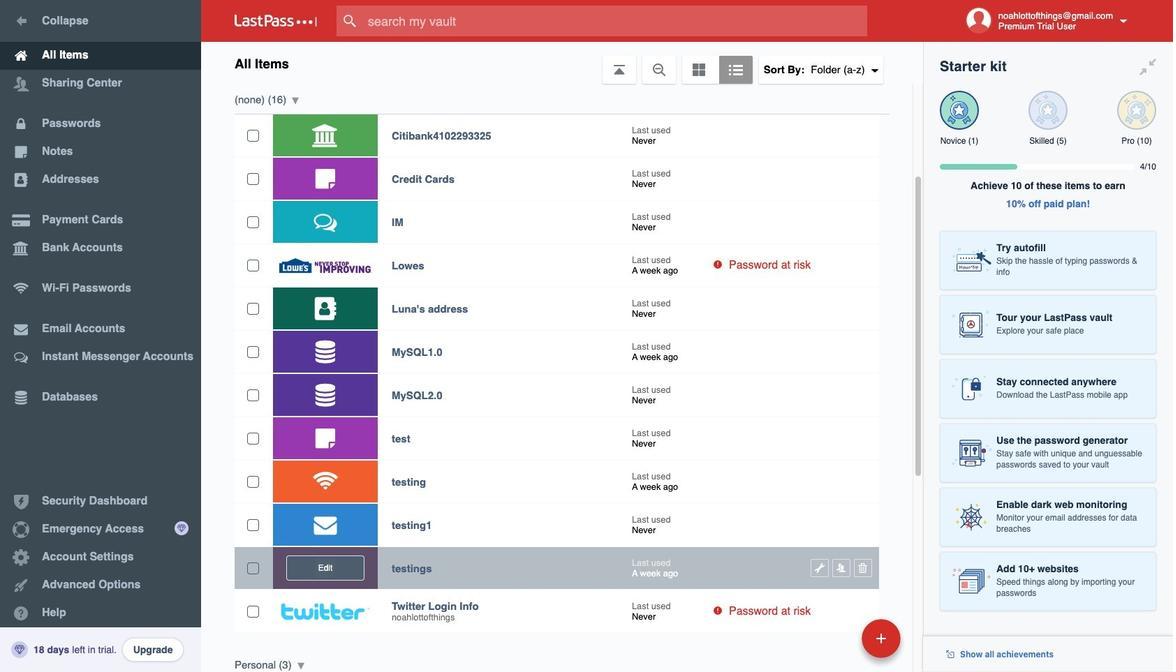 Task type: vqa. For each thing, say whether or not it's contained in the screenshot.
Vault options Navigation
yes



Task type: locate. For each thing, give the bounding box(es) containing it.
new item element
[[766, 619, 906, 659]]

lastpass image
[[235, 15, 317, 27]]

search my vault text field
[[337, 6, 895, 36]]

Search search field
[[337, 6, 895, 36]]



Task type: describe. For each thing, give the bounding box(es) containing it.
new item navigation
[[766, 615, 910, 673]]

vault options navigation
[[201, 42, 924, 84]]

main navigation navigation
[[0, 0, 201, 673]]



